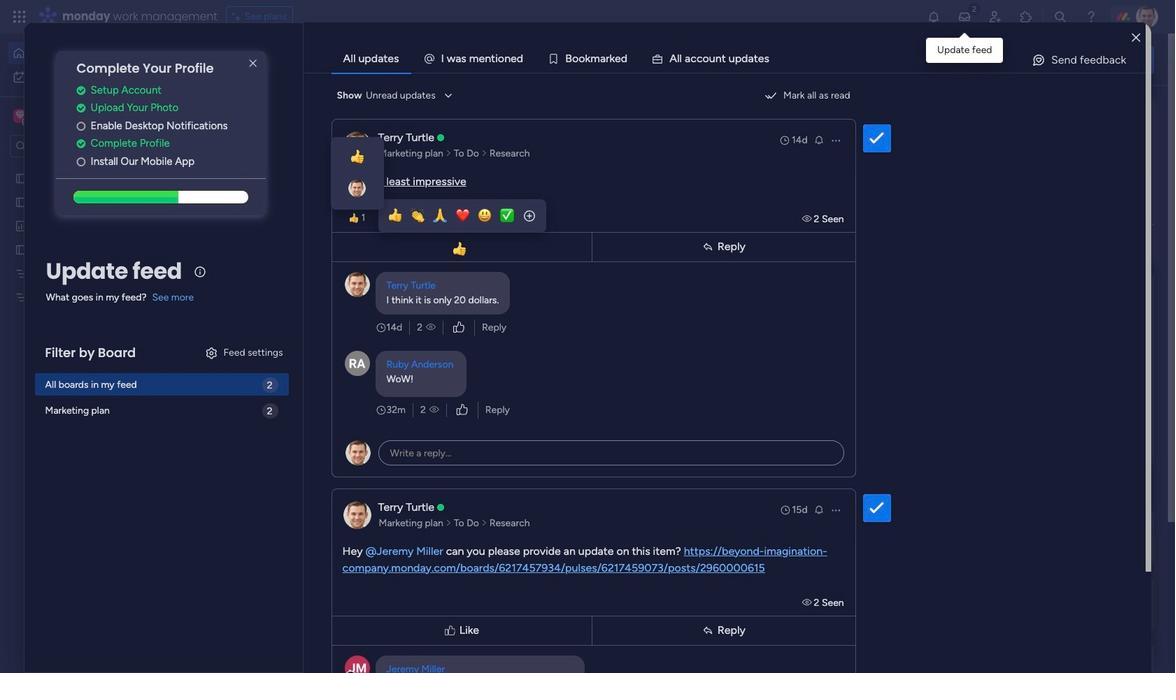 Task type: describe. For each thing, give the bounding box(es) containing it.
2 element
[[357, 527, 374, 544]]

getting started element
[[944, 510, 1154, 566]]

1 vertical spatial v2 seen image
[[426, 321, 436, 335]]

slider arrow image for reminder icon
[[446, 147, 452, 161]]

1 vertical spatial v2 seen image
[[802, 597, 814, 609]]

reminder image
[[813, 134, 824, 145]]

options image
[[830, 135, 841, 146]]

options image
[[830, 505, 841, 516]]

search everything image
[[1053, 10, 1067, 24]]

2 add to favorites image from the left
[[644, 256, 658, 270]]

reminder image
[[813, 504, 824, 515]]

1 check circle image from the top
[[77, 85, 86, 96]]

2 vertical spatial option
[[0, 165, 178, 168]]

0 vertical spatial option
[[8, 42, 170, 64]]

select product image
[[13, 10, 27, 24]]

workspace image
[[13, 108, 27, 124]]

1 add to favorites image from the left
[[415, 256, 429, 270]]

2 circle o image from the top
[[77, 157, 86, 167]]

terry turtle image
[[1136, 6, 1158, 28]]

1 vertical spatial option
[[8, 66, 170, 88]]

v2 user feedback image
[[956, 52, 966, 68]]

dapulse x slim image
[[245, 55, 261, 72]]

1 circle o image from the top
[[77, 121, 86, 131]]

2 image
[[968, 1, 981, 16]]

3 check circle image from the top
[[77, 139, 86, 149]]

workspace image
[[15, 108, 25, 124]]

contact sales element
[[944, 644, 1154, 674]]



Task type: vqa. For each thing, say whether or not it's contained in the screenshot.
Standard tier selected 'option'
no



Task type: locate. For each thing, give the bounding box(es) containing it.
1 horizontal spatial add to favorites image
[[644, 256, 658, 270]]

give feedback image
[[1032, 53, 1046, 67]]

update feed image
[[958, 10, 972, 24]]

close recently visited image
[[216, 114, 233, 131]]

slider arrow image for reminder image on the right of the page
[[446, 517, 452, 531]]

check circle image down workspace selection element
[[77, 139, 86, 149]]

v2 like image
[[453, 320, 465, 335], [457, 403, 468, 418]]

0 vertical spatial slider arrow image
[[446, 147, 452, 161]]

remove from favorites image
[[415, 427, 429, 441]]

public board image inside quick search results list box
[[462, 255, 478, 271]]

1 horizontal spatial v2 seen image
[[802, 213, 814, 225]]

0 horizontal spatial public board image
[[15, 171, 28, 185]]

0 vertical spatial v2 seen image
[[802, 213, 814, 225]]

help image
[[1084, 10, 1098, 24]]

0 vertical spatial circle o image
[[77, 121, 86, 131]]

public board image
[[15, 195, 28, 208], [15, 243, 28, 256], [691, 255, 707, 271]]

slider arrow image
[[481, 147, 487, 161], [481, 517, 487, 531]]

1 vertical spatial slider arrow image
[[481, 517, 487, 531]]

1 horizontal spatial public board image
[[462, 255, 478, 271]]

slider arrow image for slider arrow icon associated with reminder image on the right of the page
[[481, 517, 487, 531]]

0 horizontal spatial add to favorites image
[[415, 256, 429, 270]]

see plans image
[[232, 9, 245, 24]]

1 vertical spatial check circle image
[[77, 103, 86, 114]]

list box
[[0, 163, 178, 498]]

v2 seen image
[[802, 213, 814, 225], [426, 321, 436, 335]]

2 check circle image from the top
[[77, 103, 86, 114]]

circle o image
[[77, 121, 86, 131], [77, 157, 86, 167]]

2 vertical spatial check circle image
[[77, 139, 86, 149]]

check circle image up workspace selection element
[[77, 85, 86, 96]]

notifications image
[[927, 10, 941, 24]]

circle o image down search in workspace field at the left top of the page
[[77, 157, 86, 167]]

monday marketplace image
[[1019, 10, 1033, 24]]

circle o image up search in workspace field at the left top of the page
[[77, 121, 86, 131]]

check circle image
[[77, 85, 86, 96], [77, 103, 86, 114], [77, 139, 86, 149]]

invite members image
[[988, 10, 1002, 24]]

add to favorites image
[[415, 256, 429, 270], [644, 256, 658, 270]]

2 slider arrow image from the top
[[481, 517, 487, 531]]

tab
[[331, 45, 411, 73]]

Search in workspace field
[[29, 138, 117, 154]]

1 vertical spatial slider arrow image
[[446, 517, 452, 531]]

1 vertical spatial circle o image
[[77, 157, 86, 167]]

0 horizontal spatial v2 seen image
[[429, 403, 439, 417]]

1 slider arrow image from the top
[[481, 147, 487, 161]]

quick search results list box
[[216, 131, 911, 488]]

v2 seen image
[[429, 403, 439, 417], [802, 597, 814, 609]]

1 vertical spatial public board image
[[462, 255, 478, 271]]

public dashboard image
[[15, 219, 28, 232]]

0 vertical spatial public board image
[[15, 171, 28, 185]]

slider arrow image
[[446, 147, 452, 161], [446, 517, 452, 531]]

v2 bolt switch image
[[1065, 52, 1073, 68]]

templates image image
[[957, 281, 1142, 378]]

workspace selection element
[[13, 108, 117, 126]]

option
[[8, 42, 170, 64], [8, 66, 170, 88], [0, 165, 178, 168]]

help center element
[[944, 577, 1154, 633]]

2 slider arrow image from the top
[[446, 517, 452, 531]]

1 horizontal spatial v2 seen image
[[802, 597, 814, 609]]

slider arrow image for slider arrow icon associated with reminder icon
[[481, 147, 487, 161]]

0 vertical spatial v2 seen image
[[429, 403, 439, 417]]

1 slider arrow image from the top
[[446, 147, 452, 161]]

1 vertical spatial v2 like image
[[457, 403, 468, 418]]

0 vertical spatial v2 like image
[[453, 320, 465, 335]]

close image
[[1132, 33, 1141, 43]]

check circle image up search in workspace field at the left top of the page
[[77, 103, 86, 114]]

dapulse x slim image
[[1133, 101, 1150, 118]]

0 vertical spatial slider arrow image
[[481, 147, 487, 161]]

public board image
[[15, 171, 28, 185], [462, 255, 478, 271]]

0 horizontal spatial v2 seen image
[[426, 321, 436, 335]]

0 vertical spatial check circle image
[[77, 85, 86, 96]]

tab list
[[331, 45, 1146, 73]]



